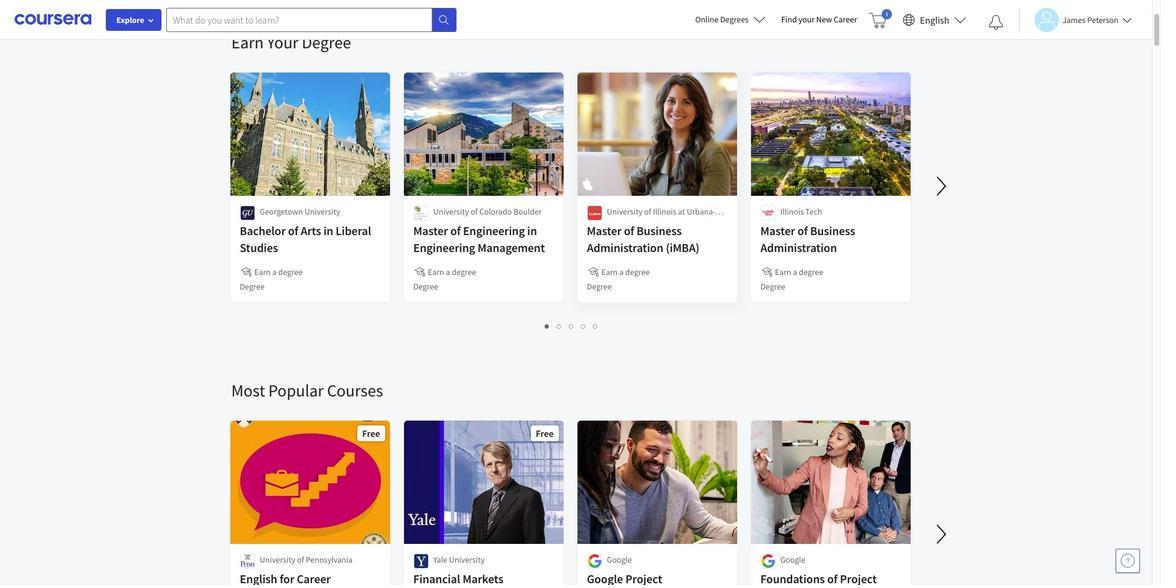 Task type: describe. For each thing, give the bounding box(es) containing it.
studies
[[240, 240, 278, 255]]

explore
[[116, 15, 144, 25]]

of for bachelor of arts in liberal studies
[[288, 223, 298, 238]]

colorado
[[480, 206, 512, 217]]

4 degree from the left
[[799, 267, 824, 278]]

next slide image for courses
[[927, 520, 956, 549]]

find your new career link
[[776, 12, 864, 27]]

earn your degree
[[231, 31, 351, 53]]

james
[[1063, 14, 1086, 25]]

james peterson button
[[1020, 8, 1133, 32]]

tech
[[806, 206, 823, 217]]

career
[[834, 14, 858, 25]]

master of engineering in engineering management
[[414, 223, 545, 255]]

1 vertical spatial engineering
[[414, 240, 475, 255]]

at
[[678, 206, 685, 217]]

help center image
[[1121, 554, 1136, 569]]

0 vertical spatial engineering
[[463, 223, 525, 238]]

illinois tech image
[[761, 206, 776, 221]]

in for engineering
[[528, 223, 537, 238]]

a for bachelor of arts in liberal studies
[[272, 267, 277, 278]]

bachelor of arts in liberal studies
[[240, 223, 371, 255]]

shopping cart: 1 item image
[[870, 9, 893, 28]]

online degrees button
[[686, 6, 776, 33]]

university of pennsylvania
[[260, 555, 353, 566]]

master for master of business administration (imba)
[[587, 223, 622, 238]]

illinois inside university of illinois at urbana- champaign
[[653, 206, 677, 217]]

of for university of illinois at urbana- champaign
[[645, 206, 652, 217]]

your
[[799, 14, 815, 25]]

a for master of business administration
[[793, 267, 798, 278]]

explore button
[[106, 9, 162, 31]]

master of business administration
[[761, 223, 856, 255]]

in for arts
[[324, 223, 334, 238]]

online degrees
[[696, 14, 749, 25]]

degree for liberal
[[278, 267, 303, 278]]

google for google image
[[781, 555, 806, 566]]

master of business administration (imba)
[[587, 223, 700, 255]]

coursera image
[[15, 10, 91, 29]]

4 button
[[578, 319, 590, 333]]

arts
[[301, 223, 321, 238]]

earn a degree for master of business administration
[[775, 267, 824, 278]]

master for master of business administration
[[761, 223, 796, 238]]

university of pennsylvania image
[[240, 554, 255, 569]]

peterson
[[1088, 14, 1119, 25]]

find
[[782, 14, 797, 25]]

next slide image for degree
[[927, 172, 956, 201]]

2 google link from the left
[[750, 420, 912, 586]]

earn for master of engineering in engineering management
[[428, 267, 444, 278]]

google image
[[587, 554, 602, 569]]

show notifications image
[[989, 15, 1004, 30]]

of for master of engineering in engineering management
[[451, 223, 461, 238]]

management
[[478, 240, 545, 255]]

courses
[[327, 380, 383, 402]]

english
[[920, 14, 950, 26]]

georgetown university image
[[240, 206, 255, 221]]

earn left the your
[[231, 31, 264, 53]]

a for master of engineering in engineering management
[[446, 267, 450, 278]]

5
[[594, 321, 598, 332]]

georgetown university
[[260, 206, 340, 217]]



Task type: locate. For each thing, give the bounding box(es) containing it.
1 google link from the left
[[576, 420, 738, 586]]

business for master of business administration (imba)
[[637, 223, 682, 238]]

degree down bachelor of arts in liberal studies
[[278, 267, 303, 278]]

3 a from the left
[[620, 267, 624, 278]]

of inside bachelor of arts in liberal studies
[[288, 223, 298, 238]]

business down tech
[[811, 223, 856, 238]]

earn a degree down studies in the top of the page
[[254, 267, 303, 278]]

free for yale university
[[536, 428, 554, 440]]

1 horizontal spatial in
[[528, 223, 537, 238]]

3
[[569, 321, 574, 332]]

2 administration from the left
[[761, 240, 837, 255]]

1 horizontal spatial business
[[811, 223, 856, 238]]

most
[[231, 380, 265, 402]]

2 earn a degree from the left
[[428, 267, 476, 278]]

university right yale
[[449, 555, 485, 566]]

0 horizontal spatial in
[[324, 223, 334, 238]]

pennsylvania
[[306, 555, 353, 566]]

earn down master of business administration
[[775, 267, 792, 278]]

administration down illinois tech
[[761, 240, 837, 255]]

earn a degree down master of business administration
[[775, 267, 824, 278]]

business inside master of business administration
[[811, 223, 856, 238]]

master inside master of business administration (imba)
[[587, 223, 622, 238]]

(imba)
[[666, 240, 700, 255]]

a down studies in the top of the page
[[272, 267, 277, 278]]

administration down champaign
[[587, 240, 664, 255]]

university up arts
[[305, 206, 340, 217]]

master down illinois tech icon
[[761, 223, 796, 238]]

business
[[637, 223, 682, 238], [811, 223, 856, 238]]

1 degree from the left
[[278, 267, 303, 278]]

3 degree from the left
[[626, 267, 650, 278]]

new
[[817, 14, 833, 25]]

list containing 1
[[231, 319, 912, 333]]

1 illinois from the left
[[653, 206, 677, 217]]

earn
[[231, 31, 264, 53], [254, 267, 271, 278], [428, 267, 444, 278], [602, 267, 618, 278], [775, 267, 792, 278]]

james peterson
[[1063, 14, 1119, 25]]

0 horizontal spatial master
[[414, 223, 448, 238]]

of for university of colorado boulder
[[471, 206, 478, 217]]

4 a from the left
[[793, 267, 798, 278]]

a down master of business administration
[[793, 267, 798, 278]]

administration inside master of business administration
[[761, 240, 837, 255]]

earn for master of business administration
[[775, 267, 792, 278]]

in down boulder
[[528, 223, 537, 238]]

degree for bachelor of arts in liberal studies
[[240, 281, 265, 292]]

most popular courses carousel element
[[225, 344, 1162, 586]]

0 horizontal spatial business
[[637, 223, 682, 238]]

3 button
[[566, 319, 578, 333]]

in right arts
[[324, 223, 334, 238]]

in inside bachelor of arts in liberal studies
[[324, 223, 334, 238]]

liberal
[[336, 223, 371, 238]]

earn a degree
[[254, 267, 303, 278], [428, 267, 476, 278], [602, 267, 650, 278], [775, 267, 824, 278]]

What do you want to learn? text field
[[166, 8, 433, 32]]

illinois left tech
[[781, 206, 804, 217]]

yale university image
[[414, 554, 429, 569]]

boulder
[[514, 206, 542, 217]]

2 google from the left
[[781, 555, 806, 566]]

google image
[[761, 554, 776, 569]]

of for master of business administration (imba)
[[624, 223, 635, 238]]

1 administration from the left
[[587, 240, 664, 255]]

1 vertical spatial next slide image
[[927, 520, 956, 549]]

2 master from the left
[[587, 223, 622, 238]]

online
[[696, 14, 719, 25]]

of inside university of illinois at urbana- champaign
[[645, 206, 652, 217]]

georgetown
[[260, 206, 303, 217]]

0 horizontal spatial google
[[607, 555, 632, 566]]

earn a degree down master of business administration (imba)
[[602, 267, 650, 278]]

earn a degree for master of business administration (imba)
[[602, 267, 650, 278]]

administration for master of business administration (imba)
[[587, 240, 664, 255]]

university inside university of illinois at urbana- champaign
[[607, 206, 643, 217]]

master inside master of business administration
[[761, 223, 796, 238]]

earn a degree down master of engineering in engineering management
[[428, 267, 476, 278]]

engineering down the university of colorado boulder image
[[414, 240, 475, 255]]

0 vertical spatial next slide image
[[927, 172, 956, 201]]

2 free from the left
[[536, 428, 554, 440]]

a for master of business administration (imba)
[[620, 267, 624, 278]]

earn a degree for bachelor of arts in liberal studies
[[254, 267, 303, 278]]

google right google image
[[781, 555, 806, 566]]

1 google from the left
[[607, 555, 632, 566]]

earn for master of business administration (imba)
[[602, 267, 618, 278]]

2 next slide image from the top
[[927, 520, 956, 549]]

urbana-
[[687, 206, 716, 217]]

degree for master of business administration
[[761, 281, 786, 292]]

degree down master of business administration
[[799, 267, 824, 278]]

1 horizontal spatial master
[[587, 223, 622, 238]]

university for university of illinois at urbana- champaign
[[607, 206, 643, 217]]

a down master of engineering in engineering management
[[446, 267, 450, 278]]

degree for master of engineering in engineering management
[[414, 281, 438, 292]]

0 horizontal spatial administration
[[587, 240, 664, 255]]

business inside master of business administration (imba)
[[637, 223, 682, 238]]

university of colorado boulder
[[434, 206, 542, 217]]

free for university of pennsylvania
[[362, 428, 380, 440]]

your
[[267, 31, 299, 53]]

2 a from the left
[[446, 267, 450, 278]]

1 horizontal spatial administration
[[761, 240, 837, 255]]

1 horizontal spatial illinois
[[781, 206, 804, 217]]

administration for master of business administration
[[761, 240, 837, 255]]

1 horizontal spatial google link
[[750, 420, 912, 586]]

yale
[[434, 555, 448, 566]]

master down university of illinois at urbana-champaign icon
[[587, 223, 622, 238]]

2 business from the left
[[811, 223, 856, 238]]

3 earn a degree from the left
[[602, 267, 650, 278]]

degree
[[278, 267, 303, 278], [452, 267, 476, 278], [626, 267, 650, 278], [799, 267, 824, 278]]

1 a from the left
[[272, 267, 277, 278]]

degree for (imba)
[[626, 267, 650, 278]]

master inside master of engineering in engineering management
[[414, 223, 448, 238]]

1 business from the left
[[637, 223, 682, 238]]

business up (imba)
[[637, 223, 682, 238]]

1 next slide image from the top
[[927, 172, 956, 201]]

a
[[272, 267, 277, 278], [446, 267, 450, 278], [620, 267, 624, 278], [793, 267, 798, 278]]

2 in from the left
[[528, 223, 537, 238]]

degrees
[[721, 14, 749, 25]]

university of colorado boulder image
[[414, 206, 429, 221]]

2 degree from the left
[[452, 267, 476, 278]]

university right university of pennsylvania icon
[[260, 555, 296, 566]]

degree
[[302, 31, 351, 53], [240, 281, 265, 292], [414, 281, 438, 292], [587, 281, 612, 292], [761, 281, 786, 292]]

1 in from the left
[[324, 223, 334, 238]]

master for master of engineering in engineering management
[[414, 223, 448, 238]]

university of illinois at urbana-champaign image
[[587, 206, 602, 221]]

4
[[581, 321, 586, 332]]

degree for engineering
[[452, 267, 476, 278]]

of for master of business administration
[[798, 223, 808, 238]]

of inside master of business administration
[[798, 223, 808, 238]]

1 master from the left
[[414, 223, 448, 238]]

5 button
[[590, 319, 602, 333]]

3 master from the left
[[761, 223, 796, 238]]

bachelor
[[240, 223, 286, 238]]

engineering down the colorado
[[463, 223, 525, 238]]

a down master of business administration (imba)
[[620, 267, 624, 278]]

list inside earn your degree carousel element
[[231, 319, 912, 333]]

in inside master of engineering in engineering management
[[528, 223, 537, 238]]

1 earn a degree from the left
[[254, 267, 303, 278]]

illinois left at
[[653, 206, 677, 217]]

popular
[[269, 380, 324, 402]]

business for master of business administration
[[811, 223, 856, 238]]

most popular courses
[[231, 380, 383, 402]]

find your new career
[[782, 14, 858, 25]]

earn your degree carousel element
[[225, 0, 1162, 344]]

champaign
[[607, 218, 648, 229]]

google right google icon
[[607, 555, 632, 566]]

degree down master of engineering in engineering management
[[452, 267, 476, 278]]

master down the university of colorado boulder image
[[414, 223, 448, 238]]

google link
[[576, 420, 738, 586], [750, 420, 912, 586]]

university right the university of colorado boulder image
[[434, 206, 469, 217]]

0 horizontal spatial illinois
[[653, 206, 677, 217]]

of inside master of engineering in engineering management
[[451, 223, 461, 238]]

degree down master of business administration (imba)
[[626, 267, 650, 278]]

1
[[545, 321, 550, 332]]

degree for master of business administration (imba)
[[587, 281, 612, 292]]

of
[[471, 206, 478, 217], [645, 206, 652, 217], [288, 223, 298, 238], [451, 223, 461, 238], [624, 223, 635, 238], [798, 223, 808, 238], [297, 555, 304, 566]]

administration
[[587, 240, 664, 255], [761, 240, 837, 255]]

None search field
[[166, 8, 457, 32]]

university of illinois at urbana- champaign
[[607, 206, 716, 229]]

earn down studies in the top of the page
[[254, 267, 271, 278]]

0 horizontal spatial google link
[[576, 420, 738, 586]]

administration inside master of business administration (imba)
[[587, 240, 664, 255]]

list
[[231, 319, 912, 333]]

of inside most popular courses carousel element
[[297, 555, 304, 566]]

google for google icon
[[607, 555, 632, 566]]

1 horizontal spatial free
[[536, 428, 554, 440]]

yale university
[[434, 555, 485, 566]]

master
[[414, 223, 448, 238], [587, 223, 622, 238], [761, 223, 796, 238]]

4 earn a degree from the left
[[775, 267, 824, 278]]

of inside master of business administration (imba)
[[624, 223, 635, 238]]

earn a degree for master of engineering in engineering management
[[428, 267, 476, 278]]

university for university of colorado boulder
[[434, 206, 469, 217]]

1 free from the left
[[362, 428, 380, 440]]

university for university of pennsylvania
[[260, 555, 296, 566]]

english button
[[899, 0, 972, 39]]

2 button
[[554, 319, 566, 333]]

google
[[607, 555, 632, 566], [781, 555, 806, 566]]

earn down master of business administration (imba)
[[602, 267, 618, 278]]

2 illinois from the left
[[781, 206, 804, 217]]

illinois
[[653, 206, 677, 217], [781, 206, 804, 217]]

0 horizontal spatial free
[[362, 428, 380, 440]]

1 button
[[542, 319, 554, 333]]

in
[[324, 223, 334, 238], [528, 223, 537, 238]]

1 horizontal spatial google
[[781, 555, 806, 566]]

of for university of pennsylvania
[[297, 555, 304, 566]]

illinois tech
[[781, 206, 823, 217]]

free
[[362, 428, 380, 440], [536, 428, 554, 440]]

earn down master of engineering in engineering management
[[428, 267, 444, 278]]

2
[[557, 321, 562, 332]]

2 horizontal spatial master
[[761, 223, 796, 238]]

engineering
[[463, 223, 525, 238], [414, 240, 475, 255]]

university
[[305, 206, 340, 217], [434, 206, 469, 217], [607, 206, 643, 217], [260, 555, 296, 566], [449, 555, 485, 566]]

university up champaign
[[607, 206, 643, 217]]

earn for bachelor of arts in liberal studies
[[254, 267, 271, 278]]

next slide image
[[927, 172, 956, 201], [927, 520, 956, 549]]



Task type: vqa. For each thing, say whether or not it's contained in the screenshot.


